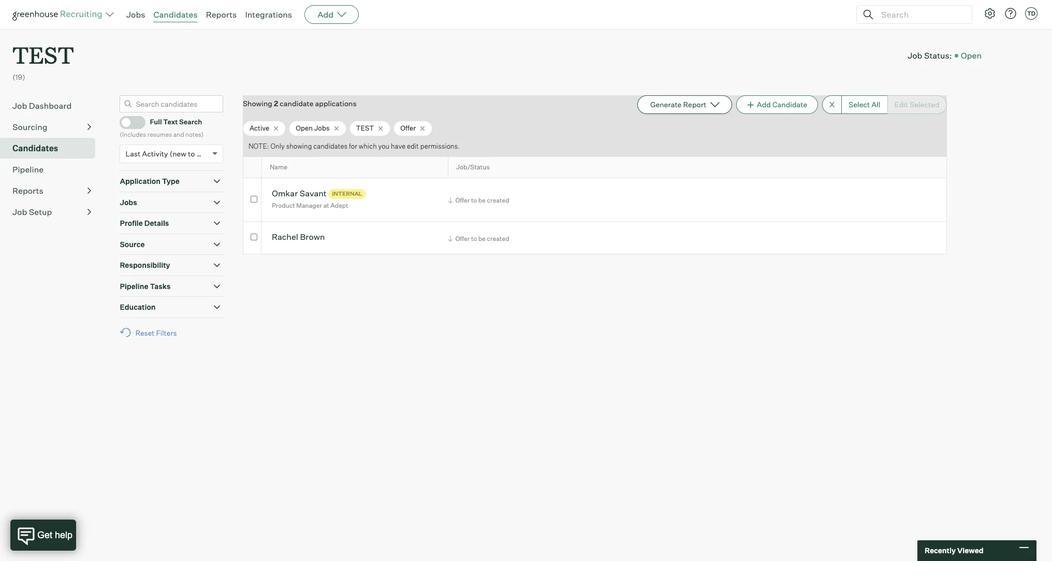 Task type: locate. For each thing, give the bounding box(es) containing it.
Search text field
[[879, 7, 963, 22]]

dashboard
[[29, 100, 72, 111]]

job
[[908, 50, 923, 60], [12, 100, 27, 111], [12, 207, 27, 217]]

add for add candidate
[[757, 100, 771, 109]]

reports up 'job setup'
[[12, 185, 43, 196]]

1 horizontal spatial open
[[961, 50, 982, 60]]

open
[[961, 50, 982, 60], [296, 124, 313, 132]]

offer to be created for 1st offer to be created link from the bottom of the page
[[456, 235, 509, 242]]

candidates
[[154, 9, 198, 20], [12, 143, 58, 153]]

0 vertical spatial job
[[908, 50, 923, 60]]

add
[[318, 9, 334, 20], [757, 100, 771, 109]]

add button
[[305, 5, 359, 24]]

candidate reports are now available! apply filters and select "view in app" element
[[638, 95, 732, 114]]

x link
[[823, 95, 842, 114]]

type
[[162, 177, 180, 186]]

None checkbox
[[251, 234, 257, 241]]

1 vertical spatial offer
[[456, 196, 470, 204]]

candidates link
[[154, 9, 198, 20], [12, 142, 91, 154]]

1 vertical spatial offer to be created
[[456, 235, 509, 242]]

created for first offer to be created link from the top of the page
[[487, 196, 509, 204]]

reports link left integrations
[[206, 9, 237, 20]]

test
[[12, 39, 74, 70], [356, 124, 374, 132]]

1 vertical spatial job
[[12, 100, 27, 111]]

0 vertical spatial add
[[318, 9, 334, 20]]

reports link down pipeline link
[[12, 184, 91, 197]]

have
[[391, 142, 406, 150]]

candidates right jobs link
[[154, 9, 198, 20]]

savant
[[300, 188, 327, 198]]

0 vertical spatial pipeline
[[12, 164, 44, 174]]

pipeline for pipeline tasks
[[120, 282, 148, 290]]

rachel brown link
[[272, 232, 325, 243]]

0 horizontal spatial pipeline
[[12, 164, 44, 174]]

which
[[359, 142, 377, 150]]

0 vertical spatial offer
[[401, 124, 416, 132]]

test up (19)
[[12, 39, 74, 70]]

recently viewed
[[925, 546, 984, 555]]

0 vertical spatial be
[[479, 196, 486, 204]]

1 vertical spatial candidates link
[[12, 142, 91, 154]]

1 vertical spatial add
[[757, 100, 771, 109]]

pipeline up education
[[120, 282, 148, 290]]

responsibility
[[120, 261, 170, 269]]

0 horizontal spatial open
[[296, 124, 313, 132]]

education
[[120, 303, 156, 311]]

0 horizontal spatial test
[[12, 39, 74, 70]]

to
[[188, 149, 195, 158], [471, 196, 477, 204], [471, 235, 477, 242]]

job status:
[[908, 50, 953, 60]]

viewed
[[958, 546, 984, 555]]

0 vertical spatial test
[[12, 39, 74, 70]]

1 vertical spatial to
[[471, 196, 477, 204]]

test for test
[[356, 124, 374, 132]]

jobs
[[126, 9, 145, 20], [314, 124, 330, 132], [120, 198, 137, 207]]

last
[[126, 149, 141, 158]]

1 horizontal spatial candidates
[[154, 9, 198, 20]]

text
[[163, 118, 178, 126]]

1 offer to be created from the top
[[456, 196, 509, 204]]

job up the sourcing
[[12, 100, 27, 111]]

rachel
[[272, 232, 298, 242]]

1 vertical spatial offer to be created link
[[446, 234, 512, 243]]

checkmark image
[[125, 118, 132, 125]]

2 vertical spatial job
[[12, 207, 27, 217]]

created
[[487, 196, 509, 204], [487, 235, 509, 242]]

omkar savant link
[[272, 188, 327, 200]]

job left status:
[[908, 50, 923, 60]]

1 offer to be created link from the top
[[446, 195, 512, 205]]

test link
[[12, 29, 74, 72]]

active
[[250, 124, 270, 132]]

0 vertical spatial created
[[487, 196, 509, 204]]

2 be from the top
[[479, 235, 486, 242]]

candidate
[[280, 99, 314, 108]]

reset filters button
[[120, 323, 182, 342]]

1 horizontal spatial test
[[356, 124, 374, 132]]

name
[[270, 163, 288, 171]]

recently
[[925, 546, 956, 555]]

2 offer to be created from the top
[[456, 235, 509, 242]]

1 vertical spatial be
[[479, 235, 486, 242]]

1 horizontal spatial pipeline
[[120, 282, 148, 290]]

report
[[684, 100, 707, 109]]

add for add
[[318, 9, 334, 20]]

product manager at adept
[[272, 202, 348, 209]]

offer to be created
[[456, 196, 509, 204], [456, 235, 509, 242]]

0 vertical spatial to
[[188, 149, 195, 158]]

generate report button
[[638, 95, 732, 114]]

candidates link right jobs link
[[154, 9, 198, 20]]

1 horizontal spatial add
[[757, 100, 771, 109]]

sourcing link
[[12, 121, 91, 133]]

0 vertical spatial offer to be created
[[456, 196, 509, 204]]

be
[[479, 196, 486, 204], [479, 235, 486, 242]]

jobs link
[[126, 9, 145, 20]]

source
[[120, 240, 145, 248]]

2 offer to be created link from the top
[[446, 234, 512, 243]]

offer to be created link
[[446, 195, 512, 205], [446, 234, 512, 243]]

1 vertical spatial reports link
[[12, 184, 91, 197]]

1 horizontal spatial reports link
[[206, 9, 237, 20]]

2 vertical spatial jobs
[[120, 198, 137, 207]]

2 vertical spatial to
[[471, 235, 477, 242]]

configure image
[[984, 7, 997, 20]]

offer
[[401, 124, 416, 132], [456, 196, 470, 204], [456, 235, 470, 242]]

add inside popup button
[[318, 9, 334, 20]]

offer for 1st offer to be created link from the bottom of the page
[[456, 235, 470, 242]]

offer for first offer to be created link from the top of the page
[[456, 196, 470, 204]]

reports left integrations
[[206, 9, 237, 20]]

test up "which"
[[356, 124, 374, 132]]

job left setup
[[12, 207, 27, 217]]

1 vertical spatial test
[[356, 124, 374, 132]]

candidates down the sourcing
[[12, 143, 58, 153]]

showing 2 candidate applications
[[243, 99, 357, 108]]

2 created from the top
[[487, 235, 509, 242]]

1 horizontal spatial candidates link
[[154, 9, 198, 20]]

candidates link down sourcing link
[[12, 142, 91, 154]]

0 horizontal spatial reports
[[12, 185, 43, 196]]

omkar
[[272, 188, 298, 198]]

test for test (19)
[[12, 39, 74, 70]]

application
[[120, 177, 161, 186]]

0 vertical spatial offer to be created link
[[446, 195, 512, 205]]

full
[[150, 118, 162, 126]]

job for job status:
[[908, 50, 923, 60]]

0 vertical spatial reports
[[206, 9, 237, 20]]

add candidate link
[[736, 95, 819, 114]]

1 vertical spatial created
[[487, 235, 509, 242]]

(new
[[170, 149, 187, 158]]

0 vertical spatial open
[[961, 50, 982, 60]]

1 be from the top
[[479, 196, 486, 204]]

1 created from the top
[[487, 196, 509, 204]]

integrations
[[245, 9, 292, 20]]

open right status:
[[961, 50, 982, 60]]

reports link
[[206, 9, 237, 20], [12, 184, 91, 197]]

pipeline
[[12, 164, 44, 174], [120, 282, 148, 290]]

pipeline down the sourcing
[[12, 164, 44, 174]]

open up the showing
[[296, 124, 313, 132]]

1 vertical spatial candidates
[[12, 143, 58, 153]]

2 vertical spatial offer
[[456, 235, 470, 242]]

0 horizontal spatial add
[[318, 9, 334, 20]]

1 vertical spatial open
[[296, 124, 313, 132]]

0 horizontal spatial candidates
[[12, 143, 58, 153]]

created for 1st offer to be created link from the bottom of the page
[[487, 235, 509, 242]]

1 vertical spatial pipeline
[[120, 282, 148, 290]]

None checkbox
[[251, 196, 257, 202]]

search
[[179, 118, 202, 126]]

reports
[[206, 9, 237, 20], [12, 185, 43, 196]]



Task type: vqa. For each thing, say whether or not it's contained in the screenshot.
top in
no



Task type: describe. For each thing, give the bounding box(es) containing it.
brown
[[300, 232, 325, 242]]

td
[[1028, 10, 1036, 17]]

profile details
[[120, 219, 169, 228]]

omkar savant
[[272, 188, 327, 198]]

0 vertical spatial reports link
[[206, 9, 237, 20]]

(includes
[[120, 130, 146, 138]]

showing
[[243, 99, 272, 108]]

status:
[[925, 50, 953, 60]]

adept
[[331, 202, 348, 209]]

note:
[[249, 142, 269, 150]]

applications
[[315, 99, 357, 108]]

full text search (includes resumes and notes)
[[120, 118, 204, 138]]

rachel brown
[[272, 232, 325, 242]]

Search candidates field
[[120, 95, 224, 112]]

greenhouse recruiting image
[[12, 8, 106, 21]]

0 horizontal spatial candidates link
[[12, 142, 91, 154]]

select all
[[849, 100, 881, 109]]

job dashboard
[[12, 100, 72, 111]]

internal
[[332, 190, 363, 198]]

manager
[[296, 202, 322, 209]]

details
[[144, 219, 169, 228]]

for
[[349, 142, 357, 150]]

to for 1st offer to be created link from the bottom of the page
[[471, 235, 477, 242]]

td button
[[1024, 5, 1040, 22]]

last activity (new to old) option
[[126, 149, 210, 158]]

activity
[[142, 149, 168, 158]]

old)
[[197, 149, 210, 158]]

integrations link
[[245, 9, 292, 20]]

setup
[[29, 207, 52, 217]]

permissions.
[[421, 142, 460, 150]]

pipeline for pipeline
[[12, 164, 44, 174]]

last activity (new to old)
[[126, 149, 210, 158]]

note: only showing candidates for which you have edit permissions.
[[249, 142, 460, 150]]

0 vertical spatial candidates link
[[154, 9, 198, 20]]

job for job setup
[[12, 207, 27, 217]]

sourcing
[[12, 122, 47, 132]]

open jobs
[[296, 124, 330, 132]]

add candidate
[[757, 100, 808, 109]]

job/status
[[456, 163, 490, 171]]

job for job dashboard
[[12, 100, 27, 111]]

open for open jobs
[[296, 124, 313, 132]]

1 vertical spatial jobs
[[314, 124, 330, 132]]

0 horizontal spatial reports link
[[12, 184, 91, 197]]

job setup
[[12, 207, 52, 217]]

at
[[324, 202, 329, 209]]

0 vertical spatial jobs
[[126, 9, 145, 20]]

reset filters
[[135, 328, 177, 337]]

be for first offer to be created link from the top of the page
[[479, 196, 486, 204]]

x
[[830, 100, 835, 109]]

job setup link
[[12, 205, 91, 218]]

candidates
[[314, 142, 348, 150]]

and
[[173, 130, 184, 138]]

select
[[849, 100, 870, 109]]

product
[[272, 202, 295, 209]]

only
[[271, 142, 285, 150]]

showing
[[286, 142, 312, 150]]

job dashboard link
[[12, 99, 91, 112]]

resumes
[[148, 130, 172, 138]]

edit
[[407, 142, 419, 150]]

(19)
[[12, 73, 25, 81]]

offer to be created for first offer to be created link from the top of the page
[[456, 196, 509, 204]]

generate
[[651, 100, 682, 109]]

1 horizontal spatial reports
[[206, 9, 237, 20]]

candidate
[[773, 100, 808, 109]]

filters
[[156, 328, 177, 337]]

application type
[[120, 177, 180, 186]]

open for open
[[961, 50, 982, 60]]

2
[[274, 99, 278, 108]]

reset
[[135, 328, 155, 337]]

1 vertical spatial reports
[[12, 185, 43, 196]]

be for 1st offer to be created link from the bottom of the page
[[479, 235, 486, 242]]

generate report
[[651, 100, 707, 109]]

td button
[[1026, 7, 1038, 20]]

you
[[378, 142, 390, 150]]

notes)
[[185, 130, 204, 138]]

tasks
[[150, 282, 171, 290]]

to for first offer to be created link from the top of the page
[[471, 196, 477, 204]]

0 vertical spatial candidates
[[154, 9, 198, 20]]

select all link
[[842, 95, 888, 114]]

pipeline tasks
[[120, 282, 171, 290]]

all
[[872, 100, 881, 109]]

test (19)
[[12, 39, 74, 81]]

profile
[[120, 219, 143, 228]]

pipeline link
[[12, 163, 91, 175]]



